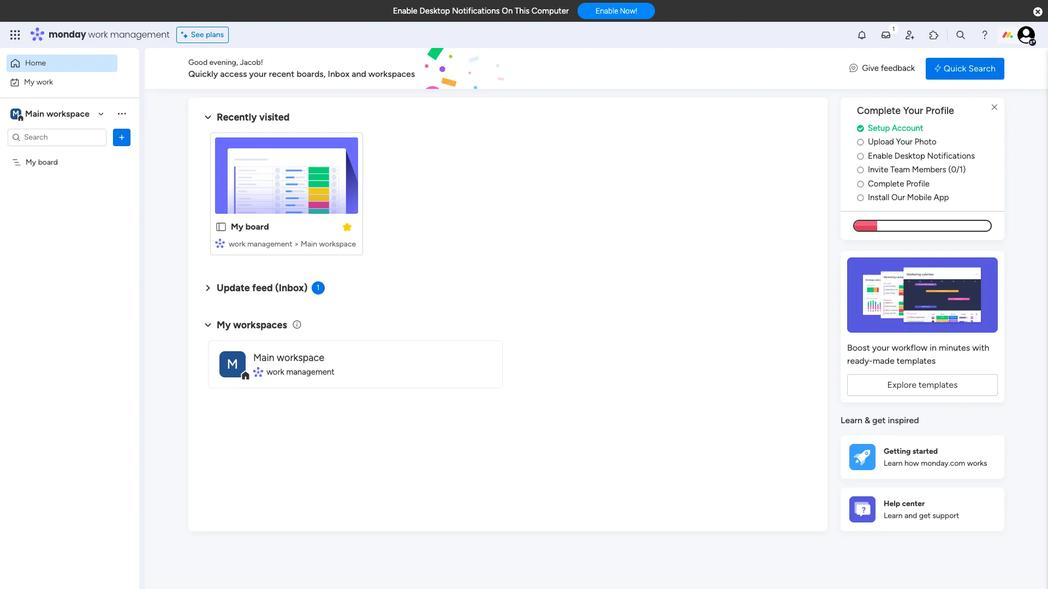 Task type: describe. For each thing, give the bounding box(es) containing it.
in
[[930, 343, 937, 353]]

see plans button
[[176, 27, 229, 43]]

getting started element
[[841, 436, 1004, 479]]

complete your profile
[[857, 105, 954, 117]]

our
[[891, 193, 905, 203]]

help
[[884, 499, 900, 509]]

getting
[[884, 447, 911, 456]]

get inside the help center learn and get support
[[919, 511, 931, 521]]

see
[[191, 30, 204, 39]]

main inside workspace selection element
[[25, 108, 44, 119]]

v2 user feedback image
[[850, 62, 858, 75]]

invite
[[868, 165, 888, 175]]

access
[[220, 69, 247, 79]]

1 vertical spatial workspace
[[319, 240, 356, 249]]

work inside button
[[36, 77, 53, 87]]

notifications for enable desktop notifications on this computer
[[452, 6, 500, 16]]

mobile
[[907, 193, 932, 203]]

upload
[[868, 137, 894, 147]]

made
[[873, 356, 894, 366]]

and inside good evening, jacob! quickly access your recent boards, inbox and workspaces
[[352, 69, 366, 79]]

on
[[502, 6, 513, 16]]

install our mobile app
[[868, 193, 949, 203]]

evening,
[[209, 58, 238, 67]]

management for work management > main workspace
[[247, 240, 292, 249]]

visited
[[259, 111, 290, 123]]

your inside good evening, jacob! quickly access your recent boards, inbox and workspaces
[[249, 69, 267, 79]]

open update feed (inbox) image
[[201, 282, 215, 295]]

update
[[217, 282, 250, 294]]

1 image
[[889, 22, 899, 35]]

explore templates
[[887, 380, 958, 390]]

circle o image for install
[[857, 194, 864, 202]]

setup account
[[868, 123, 923, 133]]

templates inside boost your workflow in minutes with ready-made templates
[[897, 356, 936, 366]]

circle o image for invite
[[857, 166, 864, 174]]

complete profile link
[[857, 178, 1004, 190]]

install
[[868, 193, 889, 203]]

my inside button
[[24, 77, 35, 87]]

1 vertical spatial profile
[[906, 179, 930, 189]]

management for work management
[[286, 367, 335, 377]]

help center learn and get support
[[884, 499, 959, 521]]

computer
[[532, 6, 569, 16]]

this
[[515, 6, 530, 16]]

my work button
[[7, 73, 117, 91]]

setup account link
[[857, 122, 1004, 134]]

see plans
[[191, 30, 224, 39]]

search everything image
[[955, 29, 966, 40]]

1 horizontal spatial board
[[245, 222, 269, 232]]

enable desktop notifications on this computer
[[393, 6, 569, 16]]

(inbox)
[[275, 282, 308, 294]]

circle o image for upload
[[857, 138, 864, 146]]

your for upload
[[896, 137, 913, 147]]

my board inside list box
[[26, 157, 58, 167]]

&
[[865, 415, 870, 426]]

complete profile
[[868, 179, 930, 189]]

workspace selection element
[[10, 107, 91, 121]]

monday work management
[[49, 28, 170, 41]]

work down 'my workspaces'
[[266, 367, 284, 377]]

account
[[892, 123, 923, 133]]

complete for complete your profile
[[857, 105, 901, 117]]

workspace options image
[[116, 108, 127, 119]]

options image
[[116, 132, 127, 143]]

recently visited
[[217, 111, 290, 123]]

>
[[294, 240, 299, 249]]

good
[[188, 58, 207, 67]]

learn for getting
[[884, 459, 903, 468]]

enable now! button
[[578, 3, 655, 19]]

team
[[890, 165, 910, 175]]

and inside the help center learn and get support
[[905, 511, 917, 521]]

inbox
[[328, 69, 350, 79]]

templates image image
[[850, 258, 995, 333]]

plans
[[206, 30, 224, 39]]

explore
[[887, 380, 916, 390]]

upload your photo link
[[857, 136, 1004, 148]]

notifications image
[[856, 29, 867, 40]]

quick search
[[944, 63, 996, 73]]

workflow
[[892, 343, 928, 353]]

enable for enable desktop notifications
[[868, 151, 893, 161]]

jacob simon image
[[1018, 26, 1035, 44]]

my right the public board 'image'
[[231, 222, 243, 232]]

jacob!
[[240, 58, 263, 67]]

work up 'update'
[[229, 240, 245, 249]]

invite members image
[[905, 29, 915, 40]]

0 vertical spatial workspace image
[[10, 108, 21, 120]]

ready-
[[847, 356, 873, 366]]

your for complete
[[903, 105, 923, 117]]

quick search button
[[926, 58, 1004, 79]]

templates inside 'button'
[[919, 380, 958, 390]]

recent
[[269, 69, 294, 79]]

started
[[913, 447, 938, 456]]

0 vertical spatial management
[[110, 28, 170, 41]]

upload your photo
[[868, 137, 937, 147]]

0 horizontal spatial get
[[872, 415, 886, 426]]

help center element
[[841, 488, 1004, 532]]

invite team members (0/1)
[[868, 165, 966, 175]]

support
[[932, 511, 959, 521]]

1 horizontal spatial main
[[253, 352, 274, 364]]

update feed (inbox)
[[217, 282, 308, 294]]

1 horizontal spatial workspace image
[[219, 351, 246, 377]]

check circle image
[[857, 124, 864, 133]]

apps image
[[929, 29, 939, 40]]

now!
[[620, 7, 637, 15]]



Task type: locate. For each thing, give the bounding box(es) containing it.
1 vertical spatial desktop
[[895, 151, 925, 161]]

notifications left on
[[452, 6, 500, 16]]

1
[[316, 283, 320, 293]]

0 horizontal spatial main
[[25, 108, 44, 119]]

v2 bolt switch image
[[935, 63, 941, 75]]

home
[[25, 58, 46, 68]]

0 vertical spatial desktop
[[419, 6, 450, 16]]

enable desktop notifications link
[[857, 150, 1004, 162]]

my
[[24, 77, 35, 87], [26, 157, 36, 167], [231, 222, 243, 232], [217, 319, 231, 331]]

get down center
[[919, 511, 931, 521]]

select product image
[[10, 29, 21, 40]]

my workspaces
[[217, 319, 287, 331]]

enable
[[393, 6, 417, 16], [596, 7, 618, 15], [868, 151, 893, 161]]

notifications up (0/1)
[[927, 151, 975, 161]]

1 horizontal spatial my board
[[231, 222, 269, 232]]

0 horizontal spatial main workspace
[[25, 108, 90, 119]]

0 vertical spatial notifications
[[452, 6, 500, 16]]

1 vertical spatial circle o image
[[857, 180, 864, 188]]

boost your workflow in minutes with ready-made templates
[[847, 343, 989, 366]]

1 horizontal spatial enable
[[596, 7, 618, 15]]

and down center
[[905, 511, 917, 521]]

boards,
[[297, 69, 326, 79]]

desktop inside 'link'
[[895, 151, 925, 161]]

complete for complete profile
[[868, 179, 904, 189]]

circle o image
[[857, 152, 864, 160], [857, 180, 864, 188], [857, 194, 864, 202]]

my work
[[24, 77, 53, 87]]

profile
[[926, 105, 954, 117], [906, 179, 930, 189]]

1 circle o image from the top
[[857, 138, 864, 146]]

circle o image down check circle icon
[[857, 152, 864, 160]]

search
[[969, 63, 996, 73]]

remove from favorites image
[[342, 221, 353, 232]]

learn for help
[[884, 511, 903, 521]]

your down account
[[896, 137, 913, 147]]

profile up setup account link
[[926, 105, 954, 117]]

profile down invite team members (0/1)
[[906, 179, 930, 189]]

learn left "&"
[[841, 415, 862, 426]]

templates right explore
[[919, 380, 958, 390]]

board right the public board 'image'
[[245, 222, 269, 232]]

0 vertical spatial your
[[249, 69, 267, 79]]

learn & get inspired
[[841, 415, 919, 426]]

circle o image inside upload your photo link
[[857, 138, 864, 146]]

0 vertical spatial your
[[903, 105, 923, 117]]

0 vertical spatial templates
[[897, 356, 936, 366]]

0 horizontal spatial workspaces
[[233, 319, 287, 331]]

2 vertical spatial workspace
[[277, 352, 324, 364]]

2 horizontal spatial enable
[[868, 151, 893, 161]]

0 horizontal spatial workspace image
[[10, 108, 21, 120]]

invite team members (0/1) link
[[857, 164, 1004, 176]]

1 vertical spatial templates
[[919, 380, 958, 390]]

1 vertical spatial your
[[896, 137, 913, 147]]

get right "&"
[[872, 415, 886, 426]]

0 vertical spatial m
[[13, 109, 19, 118]]

circle o image inside invite team members (0/1) link
[[857, 166, 864, 174]]

work down home
[[36, 77, 53, 87]]

0 vertical spatial complete
[[857, 105, 901, 117]]

1 vertical spatial board
[[245, 222, 269, 232]]

0 vertical spatial learn
[[841, 415, 862, 426]]

option
[[0, 152, 139, 154]]

my down home
[[24, 77, 35, 87]]

0 vertical spatial main
[[25, 108, 44, 119]]

close recently visited image
[[201, 111, 215, 124]]

circle o image left install on the right of page
[[857, 194, 864, 202]]

works
[[967, 459, 987, 468]]

0 vertical spatial workspaces
[[368, 69, 415, 79]]

main workspace inside workspace selection element
[[25, 108, 90, 119]]

enable now!
[[596, 7, 637, 15]]

board
[[38, 157, 58, 167], [245, 222, 269, 232]]

notifications
[[452, 6, 500, 16], [927, 151, 975, 161]]

app
[[934, 193, 949, 203]]

1 vertical spatial get
[[919, 511, 931, 521]]

notifications inside enable desktop notifications 'link'
[[927, 151, 975, 161]]

0 vertical spatial and
[[352, 69, 366, 79]]

monday
[[49, 28, 86, 41]]

workspace image
[[10, 108, 21, 120], [219, 351, 246, 377]]

help image
[[979, 29, 990, 40]]

your up made
[[872, 343, 890, 353]]

1 vertical spatial workspaces
[[233, 319, 287, 331]]

give feedback
[[862, 63, 915, 73]]

m for top workspace image
[[13, 109, 19, 118]]

0 horizontal spatial my board
[[26, 157, 58, 167]]

complete up setup
[[857, 105, 901, 117]]

2 vertical spatial learn
[[884, 511, 903, 521]]

m
[[13, 109, 19, 118], [227, 356, 238, 372]]

2 circle o image from the top
[[857, 180, 864, 188]]

templates down workflow
[[897, 356, 936, 366]]

circle o image for enable
[[857, 152, 864, 160]]

feedback
[[881, 63, 915, 73]]

home button
[[7, 55, 117, 72]]

complete
[[857, 105, 901, 117], [868, 179, 904, 189]]

0 horizontal spatial desktop
[[419, 6, 450, 16]]

feed
[[252, 282, 273, 294]]

notifications for enable desktop notifications
[[927, 151, 975, 161]]

1 horizontal spatial workspaces
[[368, 69, 415, 79]]

m inside workspace selection element
[[13, 109, 19, 118]]

0 vertical spatial my board
[[26, 157, 58, 167]]

workspace down remove from favorites image
[[319, 240, 356, 249]]

circle o image inside enable desktop notifications 'link'
[[857, 152, 864, 160]]

1 vertical spatial circle o image
[[857, 166, 864, 174]]

setup
[[868, 123, 890, 133]]

0 vertical spatial board
[[38, 157, 58, 167]]

2 horizontal spatial main
[[301, 240, 317, 249]]

main down 'my workspaces'
[[253, 352, 274, 364]]

your down the jacob!
[[249, 69, 267, 79]]

1 vertical spatial your
[[872, 343, 890, 353]]

and
[[352, 69, 366, 79], [905, 511, 917, 521]]

public board image
[[215, 221, 227, 233]]

circle o image left "complete profile" at right
[[857, 180, 864, 188]]

1 horizontal spatial get
[[919, 511, 931, 521]]

1 vertical spatial management
[[247, 240, 292, 249]]

circle o image down check circle icon
[[857, 138, 864, 146]]

inspired
[[888, 415, 919, 426]]

get
[[872, 415, 886, 426], [919, 511, 931, 521]]

enable for enable desktop notifications on this computer
[[393, 6, 417, 16]]

0 horizontal spatial your
[[249, 69, 267, 79]]

main workspace
[[25, 108, 90, 119], [253, 352, 324, 364]]

main workspace up work management at the left bottom of the page
[[253, 352, 324, 364]]

0 horizontal spatial board
[[38, 157, 58, 167]]

circle o image left 'invite'
[[857, 166, 864, 174]]

main down my work
[[25, 108, 44, 119]]

workspace up search in workspace field
[[46, 108, 90, 119]]

1 horizontal spatial and
[[905, 511, 917, 521]]

board inside list box
[[38, 157, 58, 167]]

main
[[25, 108, 44, 119], [301, 240, 317, 249], [253, 352, 274, 364]]

desktop for enable desktop notifications
[[895, 151, 925, 161]]

getting started learn how monday.com works
[[884, 447, 987, 468]]

1 vertical spatial complete
[[868, 179, 904, 189]]

circle o image inside complete profile link
[[857, 180, 864, 188]]

learn
[[841, 415, 862, 426], [884, 459, 903, 468], [884, 511, 903, 521]]

workspace
[[46, 108, 90, 119], [319, 240, 356, 249], [277, 352, 324, 364]]

1 horizontal spatial desktop
[[895, 151, 925, 161]]

2 circle o image from the top
[[857, 166, 864, 174]]

1 horizontal spatial main workspace
[[253, 352, 324, 364]]

1 horizontal spatial notifications
[[927, 151, 975, 161]]

learn down getting
[[884, 459, 903, 468]]

boost
[[847, 343, 870, 353]]

main right >
[[301, 240, 317, 249]]

0 horizontal spatial and
[[352, 69, 366, 79]]

with
[[972, 343, 989, 353]]

circle o image
[[857, 138, 864, 146], [857, 166, 864, 174]]

my down search in workspace field
[[26, 157, 36, 167]]

1 horizontal spatial your
[[872, 343, 890, 353]]

1 vertical spatial main
[[301, 240, 317, 249]]

how
[[905, 459, 919, 468]]

dapulse close image
[[1033, 7, 1043, 17]]

learn down help
[[884, 511, 903, 521]]

quick
[[944, 63, 966, 73]]

0 vertical spatial get
[[872, 415, 886, 426]]

enable inside 'link'
[[868, 151, 893, 161]]

my inside list box
[[26, 157, 36, 167]]

inbox image
[[880, 29, 891, 40]]

center
[[902, 499, 925, 509]]

circle o image for complete
[[857, 180, 864, 188]]

my right close my workspaces image on the left of page
[[217, 319, 231, 331]]

1 vertical spatial notifications
[[927, 151, 975, 161]]

your
[[903, 105, 923, 117], [896, 137, 913, 147]]

dapulse x slim image
[[988, 101, 1001, 114]]

0 vertical spatial workspace
[[46, 108, 90, 119]]

workspaces right inbox
[[368, 69, 415, 79]]

good evening, jacob! quickly access your recent boards, inbox and workspaces
[[188, 58, 415, 79]]

Search in workspace field
[[23, 131, 91, 144]]

enable for enable now!
[[596, 7, 618, 15]]

0 horizontal spatial m
[[13, 109, 19, 118]]

monday.com
[[921, 459, 965, 468]]

1 vertical spatial learn
[[884, 459, 903, 468]]

members
[[912, 165, 946, 175]]

your
[[249, 69, 267, 79], [872, 343, 890, 353]]

enable desktop notifications
[[868, 151, 975, 161]]

photo
[[915, 137, 937, 147]]

main workspace up search in workspace field
[[25, 108, 90, 119]]

2 vertical spatial management
[[286, 367, 335, 377]]

1 horizontal spatial m
[[227, 356, 238, 372]]

2 vertical spatial main
[[253, 352, 274, 364]]

learn inside the help center learn and get support
[[884, 511, 903, 521]]

1 vertical spatial and
[[905, 511, 917, 521]]

desktop
[[419, 6, 450, 16], [895, 151, 925, 161]]

my board right the public board 'image'
[[231, 222, 269, 232]]

give
[[862, 63, 879, 73]]

enable inside button
[[596, 7, 618, 15]]

1 vertical spatial main workspace
[[253, 352, 324, 364]]

work management > main workspace
[[229, 240, 356, 249]]

my board list box
[[0, 151, 139, 319]]

1 vertical spatial my board
[[231, 222, 269, 232]]

workspaces down update feed (inbox)
[[233, 319, 287, 331]]

complete up install on the right of page
[[868, 179, 904, 189]]

management
[[110, 28, 170, 41], [247, 240, 292, 249], [286, 367, 335, 377]]

1 vertical spatial workspace image
[[219, 351, 246, 377]]

your inside boost your workflow in minutes with ready-made templates
[[872, 343, 890, 353]]

work management
[[266, 367, 335, 377]]

workspaces inside good evening, jacob! quickly access your recent boards, inbox and workspaces
[[368, 69, 415, 79]]

0 vertical spatial circle o image
[[857, 152, 864, 160]]

1 circle o image from the top
[[857, 152, 864, 160]]

workspace up work management at the left bottom of the page
[[277, 352, 324, 364]]

learn inside getting started learn how monday.com works
[[884, 459, 903, 468]]

0 horizontal spatial notifications
[[452, 6, 500, 16]]

desktop for enable desktop notifications on this computer
[[419, 6, 450, 16]]

minutes
[[939, 343, 970, 353]]

and right inbox
[[352, 69, 366, 79]]

quickly
[[188, 69, 218, 79]]

explore templates button
[[847, 374, 998, 396]]

work right monday
[[88, 28, 108, 41]]

0 vertical spatial circle o image
[[857, 138, 864, 146]]

2 vertical spatial circle o image
[[857, 194, 864, 202]]

recently
[[217, 111, 257, 123]]

(0/1)
[[948, 165, 966, 175]]

m for the right workspace image
[[227, 356, 238, 372]]

0 vertical spatial main workspace
[[25, 108, 90, 119]]

board down search in workspace field
[[38, 157, 58, 167]]

install our mobile app link
[[857, 192, 1004, 204]]

my board down search in workspace field
[[26, 157, 58, 167]]

your up account
[[903, 105, 923, 117]]

1 vertical spatial m
[[227, 356, 238, 372]]

circle o image inside install our mobile app link
[[857, 194, 864, 202]]

close my workspaces image
[[201, 319, 215, 332]]

0 vertical spatial profile
[[926, 105, 954, 117]]

0 horizontal spatial enable
[[393, 6, 417, 16]]

work
[[88, 28, 108, 41], [36, 77, 53, 87], [229, 240, 245, 249], [266, 367, 284, 377]]

3 circle o image from the top
[[857, 194, 864, 202]]



Task type: vqa. For each thing, say whether or not it's contained in the screenshot.
MANAGEMENT
yes



